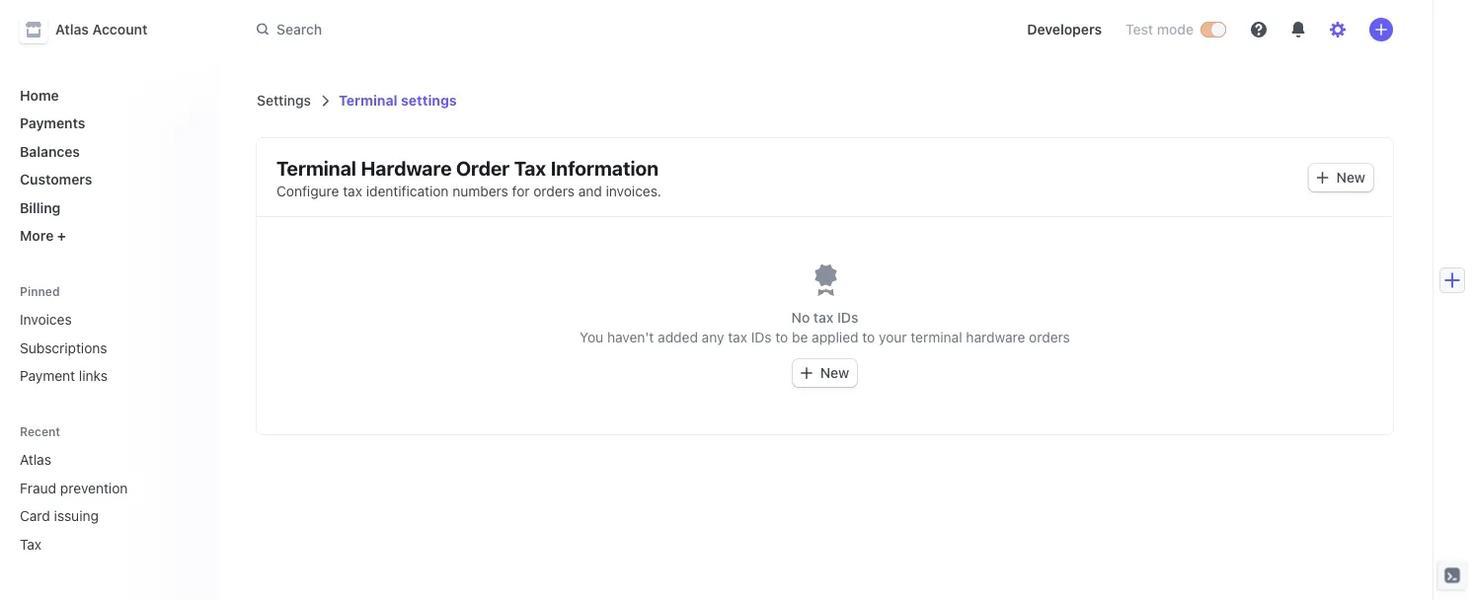 Task type: vqa. For each thing, say whether or not it's contained in the screenshot.
"Revenue:"
no



Task type: describe. For each thing, give the bounding box(es) containing it.
1 vertical spatial new button
[[793, 359, 857, 387]]

orders inside terminal hardware order tax information configure tax identification numbers for orders and invoices.
[[533, 183, 575, 199]]

atlas account button
[[20, 16, 167, 43]]

atlas account
[[55, 21, 147, 38]]

search
[[276, 21, 322, 37]]

customers link
[[12, 163, 201, 195]]

fraud prevention link
[[12, 472, 174, 504]]

test mode
[[1126, 21, 1194, 38]]

terminal settings
[[339, 92, 457, 109]]

your
[[879, 329, 907, 346]]

any
[[702, 329, 724, 346]]

subscriptions link
[[12, 332, 201, 364]]

Search text field
[[245, 12, 802, 48]]

0 horizontal spatial new
[[820, 365, 849, 381]]

payment links
[[20, 368, 108, 384]]

no tax ids you haven't added any tax ids to be applied to your terminal hardware orders
[[580, 310, 1070, 346]]

card issuing link
[[12, 500, 174, 532]]

terminal hardware order tax information configure tax identification numbers for orders and invoices.
[[276, 156, 661, 199]]

fraud
[[20, 480, 56, 496]]

balances link
[[12, 135, 201, 167]]

atlas for atlas account
[[55, 21, 89, 38]]

order
[[456, 156, 510, 179]]

issuing
[[54, 508, 99, 524]]

tax inside terminal hardware order tax information configure tax identification numbers for orders and invoices.
[[514, 156, 546, 179]]

2 horizontal spatial tax
[[813, 310, 834, 326]]

settings image
[[1330, 22, 1346, 38]]

test
[[1126, 21, 1153, 38]]

tax link
[[12, 528, 174, 560]]

recent navigation links element
[[0, 424, 217, 560]]

no
[[791, 310, 810, 326]]

payment links link
[[12, 360, 201, 392]]

tax inside recent element
[[20, 536, 42, 552]]

recent
[[20, 425, 60, 439]]

balances
[[20, 143, 80, 159]]

pinned element
[[12, 304, 201, 392]]

Search search field
[[245, 12, 802, 48]]

hardware
[[966, 329, 1025, 346]]

svg image for the right new button
[[1317, 172, 1329, 184]]

+
[[57, 228, 66, 244]]



Task type: locate. For each thing, give the bounding box(es) containing it.
1 horizontal spatial to
[[862, 329, 875, 346]]

invoices.
[[606, 183, 661, 199]]

invoices
[[20, 311, 72, 328]]

0 vertical spatial new button
[[1309, 164, 1373, 192]]

prevention
[[60, 480, 128, 496]]

terminal up the configure
[[276, 156, 356, 179]]

customers
[[20, 171, 92, 188]]

information
[[551, 156, 659, 179]]

0 vertical spatial tax
[[514, 156, 546, 179]]

mode
[[1157, 21, 1194, 38]]

0 horizontal spatial atlas
[[20, 452, 51, 468]]

developers link
[[1019, 14, 1110, 45]]

tax right any
[[728, 329, 747, 346]]

developers
[[1027, 21, 1102, 38]]

links
[[79, 368, 108, 384]]

atlas left account
[[55, 21, 89, 38]]

terminal left settings
[[339, 92, 398, 109]]

notifications image
[[1290, 22, 1306, 38]]

0 horizontal spatial ids
[[751, 329, 772, 346]]

settings
[[401, 92, 457, 109]]

0 horizontal spatial tax
[[343, 183, 362, 199]]

1 vertical spatial atlas
[[20, 452, 51, 468]]

1 vertical spatial tax
[[813, 310, 834, 326]]

more +
[[20, 228, 66, 244]]

tax
[[343, 183, 362, 199], [813, 310, 834, 326], [728, 329, 747, 346]]

0 horizontal spatial tax
[[20, 536, 42, 552]]

1 to from the left
[[775, 329, 788, 346]]

0 vertical spatial svg image
[[1317, 172, 1329, 184]]

1 vertical spatial orders
[[1029, 329, 1070, 346]]

pinned navigation links element
[[12, 283, 201, 392]]

numbers
[[452, 183, 508, 199]]

payments
[[20, 115, 85, 131]]

to left your
[[862, 329, 875, 346]]

0 horizontal spatial new button
[[793, 359, 857, 387]]

atlas link
[[12, 444, 174, 476]]

0 horizontal spatial orders
[[533, 183, 575, 199]]

terminal
[[911, 329, 962, 346]]

tax up for
[[514, 156, 546, 179]]

configure
[[276, 183, 339, 199]]

billing
[[20, 199, 61, 216]]

1 vertical spatial new
[[820, 365, 849, 381]]

ids left be
[[751, 329, 772, 346]]

orders right hardware
[[1029, 329, 1070, 346]]

tax up applied
[[813, 310, 834, 326]]

subscriptions
[[20, 340, 107, 356]]

payment
[[20, 368, 75, 384]]

new button
[[1309, 164, 1373, 192], [793, 359, 857, 387]]

invoices link
[[12, 304, 201, 336]]

1 horizontal spatial new button
[[1309, 164, 1373, 192]]

pinned
[[20, 285, 60, 298]]

more
[[20, 228, 54, 244]]

orders inside no tax ids you haven't added any tax ids to be applied to your terminal hardware orders
[[1029, 329, 1070, 346]]

terminal inside terminal hardware order tax information configure tax identification numbers for orders and invoices.
[[276, 156, 356, 179]]

atlas up fraud at the left of page
[[20, 452, 51, 468]]

terminal
[[339, 92, 398, 109], [276, 156, 356, 179]]

and
[[578, 183, 602, 199]]

tax inside terminal hardware order tax information configure tax identification numbers for orders and invoices.
[[343, 183, 362, 199]]

1 horizontal spatial tax
[[728, 329, 747, 346]]

0 horizontal spatial svg image
[[800, 367, 812, 379]]

payments link
[[12, 107, 201, 139]]

identification
[[366, 183, 449, 199]]

card issuing
[[20, 508, 99, 524]]

recent element
[[0, 444, 217, 560]]

0 vertical spatial ids
[[837, 310, 858, 326]]

account
[[92, 21, 147, 38]]

card
[[20, 508, 50, 524]]

new
[[1336, 169, 1365, 186], [820, 365, 849, 381]]

orders
[[533, 183, 575, 199], [1029, 329, 1070, 346]]

2 vertical spatial tax
[[728, 329, 747, 346]]

0 vertical spatial atlas
[[55, 21, 89, 38]]

2 to from the left
[[862, 329, 875, 346]]

to
[[775, 329, 788, 346], [862, 329, 875, 346]]

0 vertical spatial terminal
[[339, 92, 398, 109]]

svg image for new button to the bottom
[[800, 367, 812, 379]]

added
[[658, 329, 698, 346]]

ids
[[837, 310, 858, 326], [751, 329, 772, 346]]

1 horizontal spatial tax
[[514, 156, 546, 179]]

be
[[792, 329, 808, 346]]

settings link
[[257, 92, 311, 109]]

1 vertical spatial terminal
[[276, 156, 356, 179]]

for
[[512, 183, 530, 199]]

0 vertical spatial tax
[[343, 183, 362, 199]]

0 vertical spatial orders
[[533, 183, 575, 199]]

you
[[580, 329, 603, 346]]

terminal for settings
[[339, 92, 398, 109]]

settings
[[257, 92, 311, 109]]

1 horizontal spatial atlas
[[55, 21, 89, 38]]

haven't
[[607, 329, 654, 346]]

tax
[[514, 156, 546, 179], [20, 536, 42, 552]]

terminal for hardware
[[276, 156, 356, 179]]

fraud prevention
[[20, 480, 128, 496]]

1 vertical spatial ids
[[751, 329, 772, 346]]

orders right for
[[533, 183, 575, 199]]

atlas inside recent element
[[20, 452, 51, 468]]

0 horizontal spatial to
[[775, 329, 788, 346]]

help image
[[1251, 22, 1267, 38]]

tax right the configure
[[343, 183, 362, 199]]

1 horizontal spatial new
[[1336, 169, 1365, 186]]

home
[[20, 87, 59, 103]]

1 horizontal spatial ids
[[837, 310, 858, 326]]

applied
[[812, 329, 858, 346]]

1 horizontal spatial orders
[[1029, 329, 1070, 346]]

hardware
[[361, 156, 452, 179]]

atlas
[[55, 21, 89, 38], [20, 452, 51, 468]]

0 vertical spatial new
[[1336, 169, 1365, 186]]

1 vertical spatial svg image
[[800, 367, 812, 379]]

1 horizontal spatial svg image
[[1317, 172, 1329, 184]]

atlas for atlas
[[20, 452, 51, 468]]

core navigation links element
[[12, 79, 201, 252]]

atlas inside button
[[55, 21, 89, 38]]

home link
[[12, 79, 201, 111]]

svg image
[[1317, 172, 1329, 184], [800, 367, 812, 379]]

tax down card
[[20, 536, 42, 552]]

ids up applied
[[837, 310, 858, 326]]

billing link
[[12, 192, 201, 224]]

1 vertical spatial tax
[[20, 536, 42, 552]]

to left be
[[775, 329, 788, 346]]



